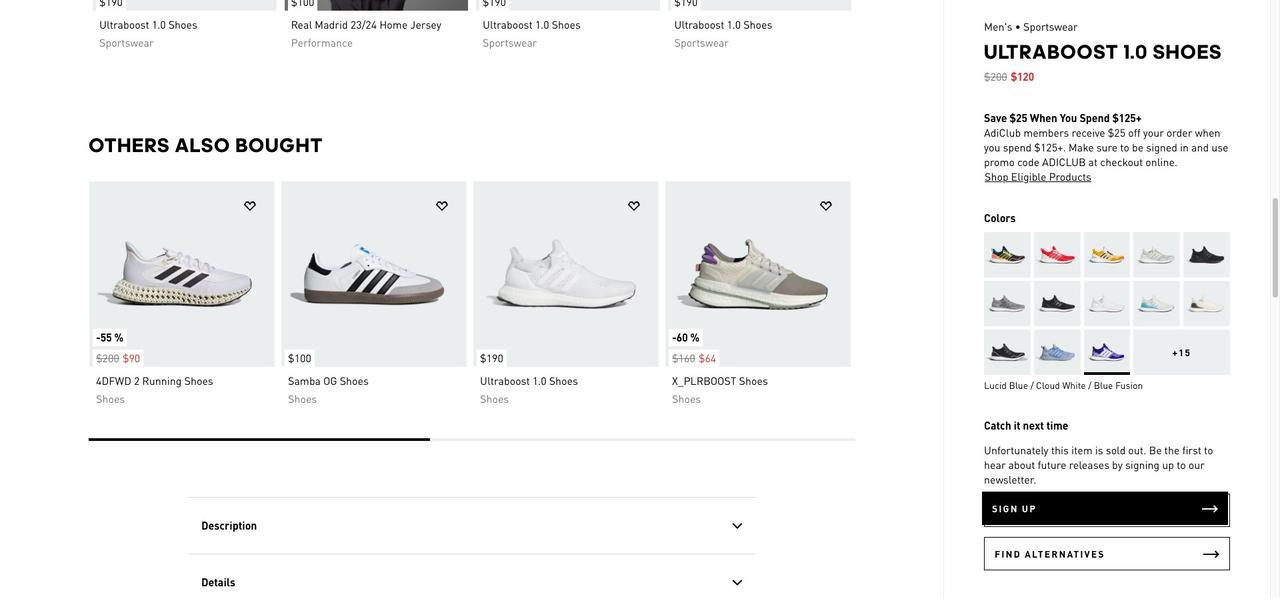 Task type: vqa. For each thing, say whether or not it's contained in the screenshot.
AdiClub
yes



Task type: locate. For each thing, give the bounding box(es) containing it.
this
[[1052, 443, 1069, 457]]

madrid
[[315, 17, 348, 31]]

samba og shoes shoes
[[288, 373, 369, 405]]

23/24
[[350, 17, 377, 31]]

$120
[[1011, 69, 1035, 83]]

2 horizontal spatial ultraboost 1.0 shoes sportswear
[[674, 17, 773, 49]]

first
[[1183, 443, 1202, 457]]

to left be
[[1121, 140, 1130, 154]]

- inside -55 % $200 $90
[[96, 330, 100, 344]]

% inside -55 % $200 $90
[[114, 330, 123, 344]]

% right 60
[[690, 330, 700, 344]]

$200
[[985, 69, 1008, 83], [96, 351, 119, 365]]

our
[[1189, 458, 1205, 472]]

0 vertical spatial up
[[1163, 458, 1175, 472]]

1 vertical spatial up
[[1023, 502, 1037, 514]]

hear
[[985, 458, 1006, 472]]

up down the
[[1163, 458, 1175, 472]]

lucid
[[985, 379, 1007, 391]]

you
[[1061, 111, 1078, 125]]

1 horizontal spatial /
[[1089, 379, 1092, 391]]

alternatives
[[1025, 548, 1106, 560]]

0 vertical spatial to
[[1121, 140, 1130, 154]]

% right 55
[[114, 330, 123, 344]]

find
[[995, 548, 1022, 560]]

0 horizontal spatial product color: core black / core black / beam green image
[[1035, 281, 1081, 326]]

when
[[1196, 125, 1221, 139]]

future
[[1038, 458, 1067, 472]]

scrollbar
[[88, 438, 856, 443]]

1 horizontal spatial %
[[690, 330, 700, 344]]

1 horizontal spatial -
[[672, 330, 677, 344]]

ultraboost inside men's • sportswear ultraboost 1.0 shoes $200 $120
[[985, 40, 1119, 63]]

1 blue from the left
[[1010, 379, 1029, 391]]

to
[[1121, 140, 1130, 154], [1205, 443, 1214, 457], [1177, 458, 1187, 472]]

also
[[175, 133, 230, 156]]

product color: core black / core black / beam green image up product color: off white / off white / core black image at the right of page
[[1184, 232, 1231, 278]]

x_plrboost shoes shoes
[[672, 373, 768, 405]]

$25 up sure
[[1109, 125, 1126, 139]]

4dfwd 2 running shoes shoes
[[96, 373, 213, 405]]

spend
[[1004, 140, 1032, 154]]

bought
[[235, 133, 323, 156]]

$200 down 55
[[96, 351, 119, 365]]

checkout
[[1101, 155, 1144, 169]]

sign
[[993, 502, 1019, 514]]

sold
[[1107, 443, 1126, 457]]

up right the sign
[[1023, 502, 1037, 514]]

releases
[[1070, 458, 1110, 472]]

newsletter.
[[985, 472, 1037, 486]]

-
[[96, 330, 100, 344], [672, 330, 677, 344]]

/ right "white"
[[1089, 379, 1092, 391]]

2 % from the left
[[690, 330, 700, 344]]

$90
[[122, 351, 140, 365]]

2 horizontal spatial to
[[1205, 443, 1214, 457]]

1 % from the left
[[114, 330, 123, 344]]

catch it next time
[[985, 418, 1069, 432]]

/ left cloud
[[1031, 379, 1034, 391]]

1 horizontal spatial $25
[[1109, 125, 1126, 139]]

product color: lucid blue / cloud white / blue fusion image
[[1085, 330, 1131, 375]]

$25 up adiclub on the top of the page
[[1010, 111, 1028, 125]]

- up 4dfwd
[[96, 330, 100, 344]]

3 ultraboost 1.0 shoes sportswear from the left
[[674, 17, 773, 49]]

- inside -60 % $160 $64
[[672, 330, 677, 344]]

home
[[379, 17, 408, 31]]

0 vertical spatial $25
[[1010, 111, 1028, 125]]

1 / from the left
[[1031, 379, 1034, 391]]

$200 left the $120
[[985, 69, 1008, 83]]

product color: core black / core black / beam green image
[[1184, 232, 1231, 278], [1035, 281, 1081, 326]]

2 - from the left
[[672, 330, 677, 344]]

up
[[1163, 458, 1175, 472], [1023, 502, 1037, 514]]

0 horizontal spatial $25
[[1010, 111, 1028, 125]]

blue left fusion
[[1095, 379, 1114, 391]]

% inside -60 % $160 $64
[[690, 330, 700, 344]]

1 horizontal spatial blue
[[1095, 379, 1114, 391]]

0 horizontal spatial blue
[[1010, 379, 1029, 391]]

sign up button
[[983, 492, 1229, 525]]

1 vertical spatial $200
[[96, 351, 119, 365]]

- up $160
[[672, 330, 677, 344]]

%
[[114, 330, 123, 344], [690, 330, 700, 344]]

$125+.
[[1035, 140, 1067, 154]]

adiclub
[[985, 125, 1022, 139]]

is
[[1096, 443, 1104, 457]]

others also bought
[[88, 133, 323, 156]]

real madrid 23/24 home jersey performance
[[291, 17, 441, 49]]

1.0
[[152, 17, 166, 31], [535, 17, 549, 31], [727, 17, 741, 31], [1124, 40, 1149, 63], [533, 373, 547, 387]]

0 vertical spatial product color: core black / core black / beam green image
[[1184, 232, 1231, 278]]

1 vertical spatial $25
[[1109, 125, 1126, 139]]

list
[[88, 180, 856, 417]]

real
[[291, 17, 312, 31]]

0 horizontal spatial up
[[1023, 502, 1037, 514]]

list containing -55 %
[[88, 180, 856, 417]]

about
[[1009, 458, 1036, 472]]

shoes
[[168, 17, 197, 31], [552, 17, 581, 31], [744, 17, 773, 31], [1154, 40, 1223, 63], [184, 373, 213, 387], [340, 373, 369, 387], [549, 373, 578, 387], [739, 373, 768, 387], [96, 391, 125, 405], [288, 391, 317, 405], [480, 391, 509, 405], [672, 391, 701, 405]]

0 horizontal spatial /
[[1031, 379, 1034, 391]]

- for 60
[[672, 330, 677, 344]]

0 horizontal spatial to
[[1121, 140, 1130, 154]]

when
[[1031, 111, 1058, 125]]

0 vertical spatial $200
[[985, 69, 1008, 83]]

unfortunately this item is sold out. be the first to hear about future releases by signing up to our newsletter.
[[985, 443, 1214, 486]]

1 horizontal spatial ultraboost 1.0 shoes sportswear
[[483, 17, 581, 49]]

1 horizontal spatial $200
[[985, 69, 1008, 83]]

at
[[1089, 155, 1098, 169]]

men's • sportswear ultraboost 1.0 shoes $200 $120
[[985, 19, 1223, 83]]

to left our
[[1177, 458, 1187, 472]]

description
[[201, 518, 257, 532]]

1 horizontal spatial to
[[1177, 458, 1187, 472]]

make
[[1069, 140, 1095, 154]]

products
[[1050, 169, 1092, 183]]

product color: core black / core black / beam green image up product color: blue dawn / blue dawn / blue fusion image
[[1035, 281, 1081, 326]]

$125+
[[1113, 111, 1142, 125]]

0 horizontal spatial ultraboost 1.0 shoes sportswear
[[99, 17, 197, 49]]

$100 link
[[281, 181, 467, 367]]

1 horizontal spatial up
[[1163, 458, 1175, 472]]

0 horizontal spatial $200
[[96, 351, 119, 365]]

x_plrboost shoes image
[[665, 181, 851, 367]]

-55 % $200 $90
[[96, 330, 140, 365]]

$64
[[699, 351, 716, 365]]

arrow left long button
[[88, 256, 122, 289]]

colors
[[985, 211, 1016, 225]]

sportswear
[[1024, 19, 1079, 33], [99, 35, 153, 49], [483, 35, 537, 49], [674, 35, 729, 49]]

2 vertical spatial to
[[1177, 458, 1187, 472]]

it
[[1014, 418, 1021, 432]]

1 vertical spatial product color: core black / core black / beam green image
[[1035, 281, 1081, 326]]

product color: crystal white / crystal white / preloved blue image
[[1134, 281, 1181, 326]]

/
[[1031, 379, 1034, 391], [1089, 379, 1092, 391]]

blue right lucid
[[1010, 379, 1029, 391]]

to right the first
[[1205, 443, 1214, 457]]

0 horizontal spatial %
[[114, 330, 123, 344]]

white
[[1063, 379, 1087, 391]]

up inside sign up button
[[1023, 502, 1037, 514]]

1 vertical spatial to
[[1205, 443, 1214, 457]]

1 - from the left
[[96, 330, 100, 344]]

0 horizontal spatial -
[[96, 330, 100, 344]]

ultraboost 1.0 shoes image
[[92, 0, 276, 10], [476, 0, 660, 10], [668, 0, 852, 10], [473, 181, 659, 367]]

product color: core black / core black / bright blue image
[[985, 232, 1031, 278]]

product color: grey three / grey five / core black image
[[985, 281, 1031, 326]]

details button
[[188, 554, 756, 597]]

$200 inside men's • sportswear ultraboost 1.0 shoes $200 $120
[[985, 69, 1008, 83]]



Task type: describe. For each thing, give the bounding box(es) containing it.
next
[[1024, 418, 1045, 432]]

product color: blue dawn / blue dawn / blue fusion image
[[1035, 330, 1081, 375]]

+15 button
[[1134, 330, 1231, 375]]

details
[[201, 575, 235, 589]]

fusion
[[1116, 379, 1144, 391]]

2 blue from the left
[[1095, 379, 1114, 391]]

description button
[[188, 497, 756, 553]]

sure
[[1097, 140, 1118, 154]]

members
[[1024, 125, 1070, 139]]

be
[[1150, 443, 1163, 457]]

product color: cloud white / cloud white / cloud white image
[[1085, 281, 1131, 326]]

shoes inside men's • sportswear ultraboost 1.0 shoes $200 $120
[[1154, 40, 1223, 63]]

4dfwd
[[96, 373, 131, 387]]

you
[[985, 140, 1001, 154]]

og
[[323, 373, 337, 387]]

online.
[[1146, 155, 1178, 169]]

jersey
[[410, 17, 441, 31]]

x_plrboost
[[672, 373, 737, 387]]

•
[[1016, 19, 1021, 33]]

1 horizontal spatial product color: core black / core black / beam green image
[[1184, 232, 1231, 278]]

lucid blue / cloud white / blue fusion
[[985, 379, 1144, 391]]

% for -60 %
[[690, 330, 700, 344]]

performance
[[291, 35, 353, 49]]

60
[[677, 330, 688, 344]]

-60 % $160 $64
[[672, 330, 716, 365]]

real madrid 23/24 home jersey image
[[284, 0, 468, 10]]

promo
[[985, 155, 1015, 169]]

adiclub
[[1043, 155, 1087, 169]]

$200 inside -55 % $200 $90
[[96, 351, 119, 365]]

- for 55
[[96, 330, 100, 344]]

4dfwd 2 running shoes image
[[89, 181, 275, 367]]

product color: linen green / linen green / silver green image
[[1134, 232, 1181, 278]]

find alternatives button
[[985, 537, 1231, 570]]

55
[[100, 330, 112, 344]]

ultraboost 1.0 shoes shoes
[[480, 373, 578, 405]]

unfortunately
[[985, 443, 1049, 457]]

product color: off white / off white / core black image
[[1184, 281, 1231, 326]]

spend
[[1080, 111, 1111, 125]]

men's
[[985, 19, 1013, 33]]

product color: cloud white / team maroon / team colleg gold image
[[1085, 232, 1131, 278]]

others
[[88, 133, 170, 156]]

2 ultraboost 1.0 shoes sportswear from the left
[[483, 17, 581, 49]]

use
[[1212, 140, 1229, 154]]

by
[[1113, 458, 1123, 472]]

item
[[1072, 443, 1093, 457]]

1.0 inside the ultraboost 1.0 shoes shoes
[[533, 373, 547, 387]]

arrow right long button
[[822, 256, 856, 289]]

2 / from the left
[[1089, 379, 1092, 391]]

code
[[1018, 155, 1040, 169]]

find alternatives
[[995, 548, 1106, 560]]

% for -55 %
[[114, 330, 123, 344]]

shop
[[985, 169, 1009, 183]]

order
[[1167, 125, 1193, 139]]

1 ultraboost 1.0 shoes sportswear from the left
[[99, 17, 197, 49]]

2
[[134, 373, 139, 387]]

the
[[1165, 443, 1180, 457]]

time
[[1047, 418, 1069, 432]]

running
[[142, 373, 181, 387]]

eligible
[[1012, 169, 1047, 183]]

sign up
[[993, 502, 1037, 514]]

out.
[[1129, 443, 1147, 457]]

ultraboost inside the ultraboost 1.0 shoes shoes
[[480, 373, 530, 387]]

+15
[[1173, 346, 1192, 358]]

cloud
[[1037, 379, 1061, 391]]

in
[[1181, 140, 1190, 154]]

arrow right long image
[[831, 264, 847, 280]]

$190 link
[[473, 181, 659, 367]]

$160
[[672, 351, 695, 365]]

shop eligible products link
[[985, 169, 1093, 184]]

product color: active red / active red / core black image
[[1035, 232, 1081, 278]]

samba og shoes image
[[281, 181, 467, 367]]

and
[[1192, 140, 1210, 154]]

be
[[1133, 140, 1144, 154]]

$190
[[480, 351, 503, 365]]

arrow left long image
[[97, 264, 113, 280]]

signing
[[1126, 458, 1160, 472]]

off
[[1129, 125, 1141, 139]]

signed
[[1147, 140, 1178, 154]]

save $25 when you spend $125+ adiclub members receive $25 off your order when you spend $125+. make sure to be signed in and use promo code adiclub at checkout online. shop eligible products
[[985, 111, 1229, 183]]

catch
[[985, 418, 1012, 432]]

product color: core black / core black / wonder quartz image
[[985, 330, 1031, 375]]

sportswear inside men's • sportswear ultraboost 1.0 shoes $200 $120
[[1024, 19, 1079, 33]]

save
[[985, 111, 1008, 125]]

receive
[[1072, 125, 1106, 139]]

1.0 inside men's • sportswear ultraboost 1.0 shoes $200 $120
[[1124, 40, 1149, 63]]

up inside unfortunately this item is sold out. be the first to hear about future releases by signing up to our newsletter.
[[1163, 458, 1175, 472]]

to inside save $25 when you spend $125+ adiclub members receive $25 off your order when you spend $125+. make sure to be signed in and use promo code adiclub at checkout online. shop eligible products
[[1121, 140, 1130, 154]]

your
[[1144, 125, 1165, 139]]



